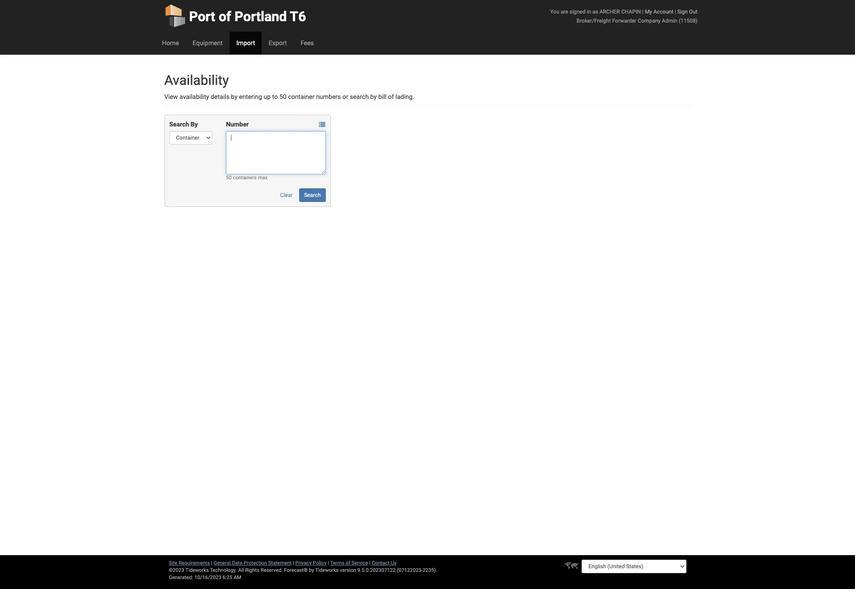 Task type: describe. For each thing, give the bounding box(es) containing it.
company
[[639, 18, 661, 24]]

statement
[[269, 561, 292, 567]]

forwarder
[[613, 18, 637, 24]]

data
[[232, 561, 243, 567]]

port
[[189, 9, 216, 24]]

view availability details by entering up to 50 container numbers or search by bill of lading.
[[164, 93, 415, 100]]

archer
[[600, 9, 621, 15]]

search for search by
[[169, 121, 189, 128]]

site
[[169, 561, 178, 567]]

fees button
[[294, 32, 321, 54]]

(11508)
[[679, 18, 698, 24]]

0 horizontal spatial of
[[219, 9, 231, 24]]

| up forecast®
[[293, 561, 294, 567]]

privacy policy link
[[296, 561, 327, 567]]

general
[[214, 561, 231, 567]]

requirements
[[179, 561, 210, 567]]

search for search
[[304, 192, 321, 199]]

| up tideworks
[[328, 561, 329, 567]]

0 horizontal spatial by
[[231, 93, 238, 100]]

am
[[234, 575, 242, 581]]

admin
[[663, 18, 678, 24]]

reserved.
[[261, 568, 283, 574]]

equipment button
[[186, 32, 230, 54]]

all
[[238, 568, 244, 574]]

you
[[551, 9, 560, 15]]

2235)
[[423, 568, 436, 574]]

equipment
[[193, 39, 223, 47]]

portland
[[235, 9, 287, 24]]

Number text field
[[226, 131, 326, 175]]

| up 9.5.0.202307122
[[370, 561, 371, 567]]

50 containers max
[[226, 175, 268, 181]]

search by
[[169, 121, 198, 128]]

general data protection statement link
[[214, 561, 292, 567]]

by inside site requirements | general data protection statement | privacy policy | terms of service | contact us ©2023 tideworks technology. all rights reserved. forecast® by tideworks version 9.5.0.202307122 (07122023-2235) generated: 10/16/2023 6:25 am
[[309, 568, 314, 574]]

rights
[[245, 568, 260, 574]]

version
[[340, 568, 357, 574]]

1 vertical spatial of
[[388, 93, 394, 100]]

container
[[288, 93, 315, 100]]

service
[[352, 561, 368, 567]]

lading.
[[396, 93, 415, 100]]

contact us link
[[372, 561, 397, 567]]

fees
[[301, 39, 314, 47]]

us
[[391, 561, 397, 567]]

port of portland t6
[[189, 9, 306, 24]]

protection
[[244, 561, 267, 567]]

generated:
[[169, 575, 193, 581]]

containers
[[233, 175, 257, 181]]

entering
[[239, 93, 262, 100]]

port of portland t6 link
[[164, 0, 306, 32]]

site requirements link
[[169, 561, 210, 567]]

chapin
[[622, 9, 642, 15]]

9.5.0.202307122
[[358, 568, 396, 574]]

broker/freight
[[577, 18, 612, 24]]



Task type: vqa. For each thing, say whether or not it's contained in the screenshot.
Home
yes



Task type: locate. For each thing, give the bounding box(es) containing it.
1 vertical spatial 50
[[226, 175, 232, 181]]

show list image
[[319, 122, 326, 128]]

bill
[[379, 93, 387, 100]]

2 vertical spatial of
[[346, 561, 351, 567]]

by right "details"
[[231, 93, 238, 100]]

sign
[[678, 9, 689, 15]]

to
[[273, 93, 278, 100]]

of inside site requirements | general data protection statement | privacy policy | terms of service | contact us ©2023 tideworks technology. all rights reserved. forecast® by tideworks version 9.5.0.202307122 (07122023-2235) generated: 10/16/2023 6:25 am
[[346, 561, 351, 567]]

in
[[587, 9, 592, 15]]

you are signed in as archer chapin | my account | sign out broker/freight forwarder company admin (11508)
[[551, 9, 698, 24]]

tideworks
[[316, 568, 339, 574]]

technology.
[[210, 568, 237, 574]]

search inside button
[[304, 192, 321, 199]]

home button
[[155, 32, 186, 54]]

of up version
[[346, 561, 351, 567]]

0 vertical spatial 50
[[280, 93, 287, 100]]

import button
[[230, 32, 262, 54]]

numbers
[[316, 93, 341, 100]]

search
[[169, 121, 189, 128], [304, 192, 321, 199]]

by left bill
[[371, 93, 377, 100]]

0 horizontal spatial search
[[169, 121, 189, 128]]

forecast®
[[284, 568, 308, 574]]

10/16/2023
[[195, 575, 222, 581]]

©2023 tideworks
[[169, 568, 209, 574]]

| left general
[[211, 561, 213, 567]]

contact
[[372, 561, 390, 567]]

account
[[654, 9, 674, 15]]

clear
[[280, 192, 293, 199]]

2 horizontal spatial of
[[388, 93, 394, 100]]

search left by
[[169, 121, 189, 128]]

t6
[[290, 9, 306, 24]]

or
[[343, 93, 349, 100]]

1 horizontal spatial search
[[304, 192, 321, 199]]

50 left containers
[[226, 175, 232, 181]]

signed
[[570, 9, 586, 15]]

2 horizontal spatial by
[[371, 93, 377, 100]]

number
[[226, 121, 249, 128]]

my
[[646, 9, 653, 15]]

50 right the to
[[280, 93, 287, 100]]

6:25
[[223, 575, 233, 581]]

1 horizontal spatial 50
[[280, 93, 287, 100]]

0 vertical spatial search
[[169, 121, 189, 128]]

my account link
[[646, 9, 674, 15]]

site requirements | general data protection statement | privacy policy | terms of service | contact us ©2023 tideworks technology. all rights reserved. forecast® by tideworks version 9.5.0.202307122 (07122023-2235) generated: 10/16/2023 6:25 am
[[169, 561, 436, 581]]

policy
[[313, 561, 327, 567]]

by down privacy policy link
[[309, 568, 314, 574]]

1 horizontal spatial by
[[309, 568, 314, 574]]

home
[[162, 39, 179, 47]]

max
[[258, 175, 268, 181]]

as
[[593, 9, 599, 15]]

terms of service link
[[331, 561, 368, 567]]

export
[[269, 39, 287, 47]]

of right bill
[[388, 93, 394, 100]]

|
[[643, 9, 644, 15], [675, 9, 677, 15], [211, 561, 213, 567], [293, 561, 294, 567], [328, 561, 329, 567], [370, 561, 371, 567]]

by
[[231, 93, 238, 100], [371, 93, 377, 100], [309, 568, 314, 574]]

out
[[690, 9, 698, 15]]

search
[[350, 93, 369, 100]]

search right clear 'button'
[[304, 192, 321, 199]]

0 horizontal spatial 50
[[226, 175, 232, 181]]

terms
[[331, 561, 345, 567]]

availability
[[180, 93, 209, 100]]

| left my on the right top of the page
[[643, 9, 644, 15]]

view
[[164, 93, 178, 100]]

by
[[191, 121, 198, 128]]

sign out link
[[678, 9, 698, 15]]

of right port
[[219, 9, 231, 24]]

50
[[280, 93, 287, 100], [226, 175, 232, 181]]

export button
[[262, 32, 294, 54]]

0 vertical spatial of
[[219, 9, 231, 24]]

search button
[[299, 189, 326, 202]]

availability
[[164, 72, 229, 88]]

| left sign at the right of the page
[[675, 9, 677, 15]]

1 horizontal spatial of
[[346, 561, 351, 567]]

are
[[561, 9, 569, 15]]

import
[[237, 39, 255, 47]]

(07122023-
[[397, 568, 423, 574]]

details
[[211, 93, 230, 100]]

clear button
[[275, 189, 298, 202]]

privacy
[[296, 561, 312, 567]]

of
[[219, 9, 231, 24], [388, 93, 394, 100], [346, 561, 351, 567]]

up
[[264, 93, 271, 100]]

1 vertical spatial search
[[304, 192, 321, 199]]



